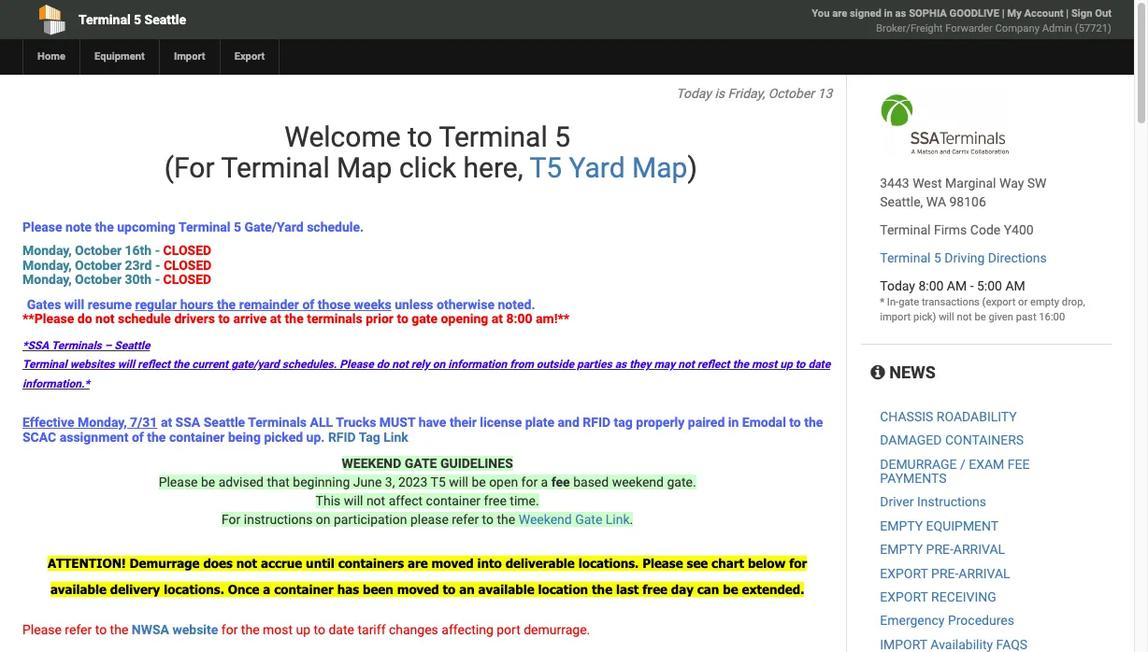 Task type: describe. For each thing, give the bounding box(es) containing it.
terminal inside *ssa terminals – seattle terminal websites will reflect the current gate/yard schedules. please do not rely on information from outside parties as they may not reflect the most up to date information.*
[[22, 359, 67, 372]]

tag
[[359, 430, 380, 445]]

will inside today                                                                                                                                                                                                                                                                                                                                                                                                                                                                                                                                                                                                                                                                                                           8:00 am - 5:00 am * in-gate transactions (export or empty drop, import pick) will not be given past 16:00
[[939, 311, 955, 324]]

up inside *ssa terminals – seattle terminal websites will reflect the current gate/yard schedules. please do not rely on information from outside parties as they may not reflect the most up to date information.*
[[780, 359, 793, 372]]

upcoming
[[117, 220, 176, 235]]

outside
[[537, 359, 574, 372]]

website
[[172, 623, 218, 638]]

2 closed from the top
[[164, 258, 212, 273]]

be inside today                                                                                                                                                                                                                                                                                                                                                                                                                                                                                                                                                                                                                                                                                                           8:00 am - 5:00 am * in-gate transactions (export or empty drop, import pick) will not be given past 16:00
[[975, 311, 986, 324]]

am!**
[[536, 311, 570, 326]]

2 export from the top
[[880, 590, 928, 605]]

23rd
[[125, 258, 152, 273]]

0 vertical spatial moved
[[432, 556, 474, 571]]

emergency procedures link
[[880, 614, 1015, 629]]

5 left driving
[[934, 251, 942, 266]]

free inside weekend gate guidelines please be advised that beginning june 3, 2023 t5 will be open for a fee based weekend gate. this will not affect container free time. for instructions on participation please refer to the weekend gate link .
[[484, 494, 507, 509]]

been
[[363, 583, 394, 598]]

the left current
[[173, 359, 189, 372]]

rfid tag link link
[[328, 430, 412, 445]]

remainder
[[239, 297, 299, 312]]

sign out link
[[1072, 7, 1112, 20]]

equipment
[[926, 519, 999, 534]]

chassis roadability link
[[880, 409, 1017, 424]]

free inside "attention! demurrage does not accrue until containers are moved into deliverable locations. please see chart below for available delivery locations. once a container has been moved to an available location the last free day can be extended."
[[643, 583, 668, 598]]

y400
[[1004, 223, 1034, 238]]

friday,
[[728, 86, 765, 101]]

be down guidelines
[[472, 475, 486, 490]]

directions
[[988, 251, 1047, 266]]

5 up equipment
[[134, 12, 141, 27]]

export link
[[219, 39, 279, 75]]

ssa
[[175, 415, 200, 430]]

1 map from the left
[[337, 152, 392, 184]]

demurrage
[[880, 457, 957, 472]]

of inside at ssa seattle terminals all trucks must have their license plate and rfid tag properly paired in emodal to the scac assignment of the container being picked up.
[[132, 430, 144, 445]]

today                                                                                                                                                                                                                                                                                                                                                                                                                                                                                                                                                                                                                                                                                                           8:00 am - 5:00 am * in-gate transactions (export or empty drop, import pick) will not be given past 16:00
[[880, 279, 1085, 324]]

delivery
[[110, 583, 160, 598]]

and
[[558, 415, 580, 430]]

for inside "attention! demurrage does not accrue until containers are moved into deliverable locations. please see chart below for available delivery locations. once a container has been moved to an available location the last free day can be extended."
[[790, 556, 807, 571]]

2 horizontal spatial at
[[492, 311, 503, 326]]

to inside welcome to terminal 5 (for terminal map click here, t5 yard map )
[[408, 121, 433, 153]]

1 reflect from the left
[[138, 359, 170, 372]]

container inside weekend gate guidelines please be advised that beginning june 3, 2023 t5 will be open for a fee based weekend gate. this will not affect container free time. for instructions on participation please refer to the weekend gate link .
[[426, 494, 481, 509]]

company
[[996, 22, 1040, 35]]

- right 16th
[[155, 244, 160, 258]]

1 export from the top
[[880, 566, 928, 581]]

*ssa
[[22, 340, 49, 353]]

1 empty from the top
[[880, 519, 923, 534]]

0 horizontal spatial most
[[263, 623, 293, 638]]

note
[[66, 220, 92, 235]]

refer inside weekend gate guidelines please be advised that beginning june 3, 2023 t5 will be open for a fee based weekend gate. this will not affect container free time. for instructions on participation please refer to the weekend gate link .
[[452, 512, 479, 527]]

info circle image
[[871, 365, 885, 382]]

weekend
[[519, 512, 572, 527]]

gate/yard
[[231, 359, 279, 372]]

location
[[538, 583, 588, 598]]

t5 inside weekend gate guidelines please be advised that beginning june 3, 2023 t5 will be open for a fee based weekend gate. this will not affect container free time. for instructions on participation please refer to the weekend gate link .
[[431, 475, 446, 490]]

not left rely
[[392, 359, 409, 372]]

does
[[203, 556, 233, 571]]

please inside "attention! demurrage does not accrue until containers are moved into deliverable locations. please see chart below for available delivery locations. once a container has been moved to an available location the last free day can be extended."
[[643, 556, 683, 571]]

not right may
[[678, 359, 695, 372]]

16th
[[125, 244, 152, 258]]

opening
[[441, 311, 489, 326]]

empty
[[1031, 296, 1060, 309]]

seattle for terminal
[[145, 12, 186, 27]]

0 horizontal spatial rfid
[[328, 430, 356, 445]]

damaged
[[880, 433, 942, 448]]

0 horizontal spatial locations.
[[164, 583, 224, 598]]

weekend gate guidelines please be advised that beginning june 3, 2023 t5 will be open for a fee based weekend gate. this will not affect container free time. for instructions on participation please refer to the weekend gate link .
[[159, 456, 696, 527]]

3 closed from the top
[[163, 272, 212, 287]]

the right hours
[[217, 297, 236, 312]]

gate.
[[667, 475, 696, 490]]

arrive
[[233, 311, 267, 326]]

parties
[[577, 359, 612, 372]]

to left nwsa
[[95, 623, 107, 638]]

**please
[[22, 311, 74, 326]]

gate/yard
[[245, 220, 304, 235]]

seattle inside *ssa terminals – seattle terminal websites will reflect the current gate/yard schedules. please do not rely on information from outside parties as they may not reflect the most up to date information.*
[[114, 340, 150, 353]]

8:00 inside the gates will resume regular hours the remainder of those weeks unless otherwise noted. **please do not schedule drivers to arrive at the terminals prior to gate opening at 8:00 am!**
[[506, 311, 533, 326]]

guidelines
[[440, 456, 513, 471]]

today for today                                                                                                                                                                                                                                                                                                                                                                                                                                                                                                                                                                                                                                                                                                           8:00 am - 5:00 am * in-gate transactions (export or empty drop, import pick) will not be given past 16:00
[[880, 279, 916, 294]]

here,
[[463, 152, 523, 184]]

marginal
[[946, 176, 996, 191]]

unless
[[395, 297, 433, 312]]

today for today is friday, october 13
[[676, 86, 712, 101]]

to inside at ssa seattle terminals all trucks must have their license plate and rfid tag properly paired in emodal to the scac assignment of the container being picked up.
[[790, 415, 801, 430]]

equipment
[[94, 51, 145, 63]]

- right 30th
[[155, 272, 160, 287]]

a inside weekend gate guidelines please be advised that beginning june 3, 2023 t5 will be open for a fee based weekend gate. this will not affect container free time. for instructions on participation please refer to the weekend gate link .
[[541, 475, 548, 490]]

2 available from the left
[[478, 583, 535, 598]]

fee
[[551, 475, 570, 490]]

demurrage
[[129, 556, 200, 571]]

yard
[[569, 152, 625, 184]]

sign
[[1072, 7, 1093, 20]]

past
[[1016, 311, 1037, 324]]

schedule
[[118, 311, 171, 326]]

please inside please note the upcoming terminal 5 gate/yard schedule. monday, october 16th - closed monday, october 23rd - closed monday, october 30th - closed
[[22, 220, 62, 235]]

october left 23rd
[[75, 258, 122, 273]]

properly
[[636, 415, 685, 430]]

may
[[654, 359, 675, 372]]

drop,
[[1062, 296, 1085, 309]]

goodlive
[[950, 7, 1000, 20]]

in inside at ssa seattle terminals all trucks must have their license plate and rfid tag properly paired in emodal to the scac assignment of the container being picked up.
[[728, 415, 739, 430]]

websites
[[70, 359, 115, 372]]

the right emodal
[[805, 415, 823, 430]]

1 vertical spatial pre-
[[932, 566, 959, 581]]

terminal inside please note the upcoming terminal 5 gate/yard schedule. monday, october 16th - closed monday, october 23rd - closed monday, october 30th - closed
[[179, 220, 231, 235]]

in inside you are signed in as sophia goodlive | my account | sign out broker/freight forwarder company admin (57721)
[[884, 7, 893, 20]]

will inside *ssa terminals – seattle terminal websites will reflect the current gate/yard schedules. please do not rely on information from outside parties as they may not reflect the most up to date information.*
[[118, 359, 135, 372]]

for
[[222, 512, 241, 527]]

seattle for at
[[204, 415, 245, 430]]

information.*
[[22, 377, 90, 391]]

t5 inside welcome to terminal 5 (for terminal map click here, t5 yard map )
[[530, 152, 562, 184]]

current
[[192, 359, 228, 372]]

on inside weekend gate guidelines please be advised that beginning june 3, 2023 t5 will be open for a fee based weekend gate. this will not affect container free time. for instructions on participation please refer to the weekend gate link .
[[316, 512, 331, 527]]

forwarder
[[946, 22, 993, 35]]

import
[[174, 51, 205, 63]]

driver instructions link
[[880, 495, 987, 510]]

chassis
[[880, 409, 934, 424]]

- right 23rd
[[155, 258, 160, 273]]

code
[[971, 223, 1001, 238]]

deliverable
[[506, 556, 575, 571]]

based
[[573, 475, 609, 490]]

terminal 5 seattle link
[[22, 0, 460, 39]]

be left advised
[[201, 475, 215, 490]]

effective monday, 7/31
[[22, 415, 157, 430]]

5 inside please note the upcoming terminal 5 gate/yard schedule. monday, october 16th - closed monday, october 23rd - closed monday, october 30th - closed
[[234, 220, 241, 235]]

below
[[748, 556, 786, 571]]

98106
[[950, 195, 986, 209]]

sw
[[1028, 176, 1047, 191]]

0 vertical spatial arrival
[[954, 543, 1005, 558]]

that
[[267, 475, 290, 490]]

otherwise
[[437, 297, 495, 312]]

damaged containers link
[[880, 433, 1024, 448]]

the up emodal
[[733, 359, 749, 372]]

roadability
[[937, 409, 1017, 424]]

demurrage / exam fee payments link
[[880, 457, 1030, 486]]

rfid inside at ssa seattle terminals all trucks must have their license plate and rfid tag properly paired in emodal to the scac assignment of the container being picked up.
[[583, 415, 611, 430]]

instructions
[[244, 512, 313, 527]]

containers
[[945, 433, 1024, 448]]

(for
[[164, 152, 215, 184]]

1 vertical spatial moved
[[397, 583, 439, 598]]

broker/freight
[[876, 22, 943, 35]]

import link
[[159, 39, 219, 75]]

information
[[448, 359, 507, 372]]

0 vertical spatial locations.
[[579, 556, 639, 571]]



Task type: vqa. For each thing, say whether or not it's contained in the screenshot.
information.*
yes



Task type: locate. For each thing, give the bounding box(es) containing it.
am up transactions
[[947, 279, 967, 294]]

1 horizontal spatial rfid
[[583, 415, 611, 430]]

0 vertical spatial terminals
[[51, 340, 102, 353]]

5 inside welcome to terminal 5 (for terminal map click here, t5 yard map )
[[555, 121, 570, 153]]

to down open on the bottom left
[[482, 512, 494, 527]]

1 horizontal spatial terminals
[[248, 415, 307, 430]]

for right below
[[790, 556, 807, 571]]

are inside you are signed in as sophia goodlive | my account | sign out broker/freight forwarder company admin (57721)
[[833, 7, 848, 20]]

link inside weekend gate guidelines please be advised that beginning june 3, 2023 t5 will be open for a fee based weekend gate. this will not affect container free time. for instructions on participation please refer to the weekend gate link .
[[606, 512, 630, 527]]

terminals
[[307, 311, 363, 326]]

weekend
[[342, 456, 401, 471]]

until
[[306, 556, 335, 571]]

prior
[[366, 311, 394, 326]]

chart
[[712, 556, 744, 571]]

1 vertical spatial in
[[728, 415, 739, 430]]

2 am from the left
[[1006, 279, 1026, 294]]

rfid
[[583, 415, 611, 430], [328, 430, 356, 445]]

0 vertical spatial empty
[[880, 519, 923, 534]]

june
[[353, 475, 382, 490]]

0 horizontal spatial as
[[615, 359, 627, 372]]

1 horizontal spatial link
[[606, 512, 630, 527]]

locations. down the does
[[164, 583, 224, 598]]

1 vertical spatial empty
[[880, 543, 923, 558]]

import
[[880, 638, 928, 652]]

noted.
[[498, 297, 535, 312]]

0 horizontal spatial |
[[1002, 7, 1005, 20]]

locations. up the last at the right bottom of page
[[579, 556, 639, 571]]

on
[[433, 359, 445, 372], [316, 512, 331, 527]]

container inside at ssa seattle terminals all trucks must have their license plate and rfid tag properly paired in emodal to the scac assignment of the container being picked up.
[[169, 430, 225, 445]]

be inside "attention! demurrage does not accrue until containers are moved into deliverable locations. please see chart below for available delivery locations. once a container has been moved to an available location the last free day can be extended."
[[723, 583, 738, 598]]

1 horizontal spatial on
[[433, 359, 445, 372]]

reflect down schedule
[[138, 359, 170, 372]]

1 available from the left
[[50, 583, 107, 598]]

see
[[687, 556, 708, 571]]

1 vertical spatial export
[[880, 590, 928, 605]]

not up once
[[236, 556, 257, 571]]

hours
[[180, 297, 214, 312]]

gates
[[27, 297, 61, 312]]

emodal
[[742, 415, 786, 430]]

0 horizontal spatial of
[[132, 430, 144, 445]]

to left an
[[443, 583, 456, 598]]

2 vertical spatial container
[[274, 583, 334, 598]]

please inside *ssa terminals – seattle terminal websites will reflect the current gate/yard schedules. please do not rely on information from outside parties as they may not reflect the most up to date information.*
[[340, 359, 374, 372]]

chassis roadability damaged containers demurrage / exam fee payments driver instructions empty equipment empty pre-arrival export pre-arrival export receiving emergency procedures import availability faqs
[[880, 409, 1030, 652]]

0 vertical spatial up
[[780, 359, 793, 372]]

empty down "empty equipment" 'link'
[[880, 543, 923, 558]]

container inside "attention! demurrage does not accrue until containers are moved into deliverable locations. please see chart below for available delivery locations. once a container has been moved to an available location the last free day can be extended."
[[274, 583, 334, 598]]

available down attention! on the left bottom
[[50, 583, 107, 598]]

1 vertical spatial a
[[263, 583, 271, 598]]

the down once
[[241, 623, 260, 638]]

1 horizontal spatial at
[[270, 311, 282, 326]]

please right 'schedules.'
[[340, 359, 374, 372]]

0 horizontal spatial 8:00
[[506, 311, 533, 326]]

13
[[818, 86, 833, 101]]

terminals inside at ssa seattle terminals all trucks must have their license plate and rfid tag properly paired in emodal to the scac assignment of the container being picked up.
[[248, 415, 307, 430]]

for inside weekend gate guidelines please be advised that beginning june 3, 2023 t5 will be open for a fee based weekend gate. this will not affect container free time. for instructions on participation please refer to the weekend gate link .
[[521, 475, 538, 490]]

not up participation
[[366, 494, 385, 509]]

not inside the gates will resume regular hours the remainder of those weeks unless otherwise noted. **please do not schedule drivers to arrive at the terminals prior to gate opening at 8:00 am!**
[[95, 311, 115, 326]]

1 vertical spatial up
[[296, 623, 311, 638]]

will inside the gates will resume regular hours the remainder of those weeks unless otherwise noted. **please do not schedule drivers to arrive at the terminals prior to gate opening at 8:00 am!**
[[64, 297, 84, 312]]

0 vertical spatial in
[[884, 7, 893, 20]]

–
[[104, 340, 112, 353]]

0 vertical spatial container
[[169, 430, 225, 445]]

terminals up websites
[[51, 340, 102, 353]]

the right note in the left top of the page
[[95, 220, 114, 235]]

the inside "attention! demurrage does not accrue until containers are moved into deliverable locations. please see chart below for available delivery locations. once a container has been moved to an available location the last free day can be extended."
[[592, 583, 613, 598]]

are down please
[[408, 556, 428, 571]]

16:00
[[1039, 311, 1065, 324]]

0 horizontal spatial up
[[296, 623, 311, 638]]

1 horizontal spatial am
[[1006, 279, 1026, 294]]

this
[[316, 494, 341, 509]]

0 horizontal spatial today
[[676, 86, 712, 101]]

date left info circle 'image'
[[808, 359, 831, 372]]

link right tag
[[384, 430, 409, 445]]

moved up an
[[432, 556, 474, 571]]

terminals left all
[[248, 415, 307, 430]]

2 empty from the top
[[880, 543, 923, 558]]

weeks
[[354, 297, 392, 312]]

will right websites
[[118, 359, 135, 372]]

those
[[318, 297, 351, 312]]

gate up import
[[899, 296, 919, 309]]

export up export receiving link
[[880, 566, 928, 581]]

1 horizontal spatial up
[[780, 359, 793, 372]]

seattle right –
[[114, 340, 150, 353]]

news
[[885, 363, 936, 382]]

welcome to terminal 5 (for terminal map click here, t5 yard map )
[[157, 121, 698, 184]]

seattle inside terminal 5 seattle link
[[145, 12, 186, 27]]

refer
[[452, 512, 479, 527], [65, 623, 92, 638]]

into
[[477, 556, 502, 571]]

my
[[1008, 7, 1022, 20]]

0 vertical spatial 8:00
[[919, 279, 944, 294]]

at right opening
[[492, 311, 503, 326]]

will down transactions
[[939, 311, 955, 324]]

0 horizontal spatial date
[[329, 623, 354, 638]]

most inside *ssa terminals – seattle terminal websites will reflect the current gate/yard schedules. please do not rely on information from outside parties as they may not reflect the most up to date information.*
[[752, 359, 777, 372]]

0 horizontal spatial at
[[161, 415, 172, 430]]

gate inside the gates will resume regular hours the remainder of those weeks unless otherwise noted. **please do not schedule drivers to arrive at the terminals prior to gate opening at 8:00 am!**
[[412, 311, 438, 326]]

0 vertical spatial gate
[[899, 296, 919, 309]]

have
[[419, 415, 447, 430]]

0 vertical spatial today
[[676, 86, 712, 101]]

instructions
[[917, 495, 987, 510]]

1 vertical spatial arrival
[[959, 566, 1011, 581]]

8:00 left am!**
[[506, 311, 533, 326]]

0 vertical spatial refer
[[452, 512, 479, 527]]

terminal 5 driving directions
[[880, 251, 1047, 266]]

1 horizontal spatial date
[[808, 359, 831, 372]]

|
[[1002, 7, 1005, 20], [1066, 7, 1069, 20]]

export
[[880, 566, 928, 581], [880, 590, 928, 605]]

on inside *ssa terminals – seattle terminal websites will reflect the current gate/yard schedules. please do not rely on information from outside parties as they may not reflect the most up to date information.*
[[433, 359, 445, 372]]

at inside at ssa seattle terminals all trucks must have their license plate and rfid tag properly paired in emodal to the scac assignment of the container being picked up.
[[161, 415, 172, 430]]

not inside "attention! demurrage does not accrue until containers are moved into deliverable locations. please see chart below for available delivery locations. once a container has been moved to an available location the last free day can be extended."
[[236, 556, 257, 571]]

1 horizontal spatial as
[[896, 7, 907, 20]]

0 horizontal spatial free
[[484, 494, 507, 509]]

reflect right may
[[697, 359, 730, 372]]

of inside the gates will resume regular hours the remainder of those weeks unless otherwise noted. **please do not schedule drivers to arrive at the terminals prior to gate opening at 8:00 am!**
[[302, 297, 315, 312]]

1 vertical spatial do
[[377, 359, 389, 372]]

october up resume
[[75, 272, 122, 287]]

up up emodal
[[780, 359, 793, 372]]

october left the 13 on the top right of page
[[768, 86, 815, 101]]

0 vertical spatial seattle
[[145, 12, 186, 27]]

a left fee
[[541, 475, 548, 490]]

in right paired
[[728, 415, 739, 430]]

link right the gate on the right bottom
[[606, 512, 630, 527]]

a right once
[[263, 583, 271, 598]]

0 horizontal spatial in
[[728, 415, 739, 430]]

0 horizontal spatial container
[[169, 430, 225, 445]]

0 horizontal spatial for
[[221, 623, 238, 638]]

5 left gate/yard
[[234, 220, 241, 235]]

1 | from the left
[[1002, 7, 1005, 20]]

open
[[489, 475, 518, 490]]

please inside weekend gate guidelines please be advised that beginning june 3, 2023 t5 will be open for a fee based weekend gate. this will not affect container free time. for instructions on participation please refer to the weekend gate link .
[[159, 475, 198, 490]]

1 horizontal spatial 8:00
[[919, 279, 944, 294]]

1 horizontal spatial map
[[632, 152, 688, 184]]

1 horizontal spatial t5
[[530, 152, 562, 184]]

locations.
[[579, 556, 639, 571], [164, 583, 224, 598]]

for
[[521, 475, 538, 490], [790, 556, 807, 571], [221, 623, 238, 638]]

1 horizontal spatial reflect
[[697, 359, 730, 372]]

container left the being
[[169, 430, 225, 445]]

0 horizontal spatial do
[[77, 311, 92, 326]]

gate
[[899, 296, 919, 309], [412, 311, 438, 326]]

0 vertical spatial pre-
[[926, 543, 954, 558]]

do right **please
[[77, 311, 92, 326]]

empty down driver
[[880, 519, 923, 534]]

closed
[[163, 244, 212, 258], [164, 258, 212, 273], [163, 272, 212, 287]]

as inside you are signed in as sophia goodlive | my account | sign out broker/freight forwarder company admin (57721)
[[896, 7, 907, 20]]

date left tariff
[[329, 623, 354, 638]]

5:00
[[977, 279, 1003, 294]]

do inside *ssa terminals – seattle terminal websites will reflect the current gate/yard schedules. please do not rely on information from outside parties as they may not reflect the most up to date information.*
[[377, 359, 389, 372]]

please left note in the left top of the page
[[22, 220, 62, 235]]

weekend
[[612, 475, 664, 490]]

0 horizontal spatial are
[[408, 556, 428, 571]]

to right prior in the top left of the page
[[397, 311, 409, 326]]

attention! demurrage does not accrue until containers are moved into deliverable locations. please see chart below for available delivery locations. once a container has been moved to an available location the last free day can be extended.
[[48, 556, 807, 598]]

1 vertical spatial locations.
[[164, 583, 224, 598]]

do inside the gates will resume regular hours the remainder of those weeks unless otherwise noted. **please do not schedule drivers to arrive at the terminals prior to gate opening at 8:00 am!**
[[77, 311, 92, 326]]

)
[[688, 152, 698, 184]]

extended.
[[742, 583, 805, 598]]

driver
[[880, 495, 914, 510]]

seattle inside at ssa seattle terminals all trucks must have their license plate and rfid tag properly paired in emodal to the scac assignment of the container being picked up.
[[204, 415, 245, 430]]

for up time.
[[521, 475, 538, 490]]

receiving
[[932, 590, 997, 605]]

a inside "attention! demurrage does not accrue until containers are moved into deliverable locations. please see chart below for available delivery locations. once a container has been moved to an available location the last free day can be extended."
[[263, 583, 271, 598]]

today up in-
[[880, 279, 916, 294]]

of left those
[[302, 297, 315, 312]]

0 horizontal spatial map
[[337, 152, 392, 184]]

1 vertical spatial for
[[790, 556, 807, 571]]

be right can
[[723, 583, 738, 598]]

to right welcome
[[408, 121, 433, 153]]

- left 5:00
[[970, 279, 974, 294]]

0 horizontal spatial gate
[[412, 311, 438, 326]]

to inside weekend gate guidelines please be advised that beginning june 3, 2023 t5 will be open for a fee based weekend gate. this will not affect container free time. for instructions on participation please refer to the weekend gate link .
[[482, 512, 494, 527]]

home
[[37, 51, 65, 63]]

monday,
[[22, 244, 72, 258], [22, 258, 72, 273], [22, 272, 72, 287], [78, 415, 127, 430]]

attention!
[[48, 556, 126, 571]]

seattle right the ssa
[[204, 415, 245, 430]]

not up –
[[95, 311, 115, 326]]

pre- down empty pre-arrival link
[[932, 566, 959, 581]]

- inside today                                                                                                                                                                                                                                                                                                                                                                                                                                                                                                                                                                                                                                                                                                           8:00 am - 5:00 am * in-gate transactions (export or empty drop, import pick) will not be given past 16:00
[[970, 279, 974, 294]]

gates will resume regular hours the remainder of those weeks unless otherwise noted. **please do not schedule drivers to arrive at the terminals prior to gate opening at 8:00 am!**
[[22, 297, 570, 326]]

drivers
[[174, 311, 215, 326]]

1 vertical spatial of
[[132, 430, 144, 445]]

8:00 up transactions
[[919, 279, 944, 294]]

wa
[[927, 195, 946, 209]]

1 horizontal spatial most
[[752, 359, 777, 372]]

has
[[337, 583, 359, 598]]

to inside "attention! demurrage does not accrue until containers are moved into deliverable locations. please see chart below for available delivery locations. once a container has been moved to an available location the last free day can be extended."
[[443, 583, 456, 598]]

1 vertical spatial terminals
[[248, 415, 307, 430]]

picked
[[264, 430, 303, 445]]

t5
[[530, 152, 562, 184], [431, 475, 446, 490]]

as left the they
[[615, 359, 627, 372]]

1 vertical spatial date
[[329, 623, 354, 638]]

seattle up import
[[145, 12, 186, 27]]

of right assignment
[[132, 430, 144, 445]]

map left click
[[337, 152, 392, 184]]

30th
[[125, 272, 152, 287]]

free left "day"
[[643, 583, 668, 598]]

up.
[[306, 430, 325, 445]]

1 vertical spatial most
[[263, 623, 293, 638]]

1 horizontal spatial a
[[541, 475, 548, 490]]

to left tariff
[[314, 623, 325, 638]]

in right signed
[[884, 7, 893, 20]]

0 vertical spatial date
[[808, 359, 831, 372]]

1 vertical spatial on
[[316, 512, 331, 527]]

beginning
[[293, 475, 350, 490]]

1 vertical spatial 8:00
[[506, 311, 533, 326]]

most up emodal
[[752, 359, 777, 372]]

is
[[715, 86, 725, 101]]

on down this
[[316, 512, 331, 527]]

to left arrive
[[218, 311, 230, 326]]

1 horizontal spatial today
[[880, 279, 916, 294]]

fee
[[1008, 457, 1030, 472]]

0 horizontal spatial a
[[263, 583, 271, 598]]

up
[[780, 359, 793, 372], [296, 623, 311, 638]]

at right arrive
[[270, 311, 282, 326]]

empty pre-arrival link
[[880, 543, 1005, 558]]

the left the ssa
[[147, 430, 166, 445]]

0 vertical spatial most
[[752, 359, 777, 372]]

| left sign
[[1066, 7, 1069, 20]]

0 vertical spatial as
[[896, 7, 907, 20]]

2 horizontal spatial container
[[426, 494, 481, 509]]

2 | from the left
[[1066, 7, 1069, 20]]

terminals inside *ssa terminals – seattle terminal websites will reflect the current gate/yard schedules. please do not rely on information from outside parties as they may not reflect the most up to date information.*
[[51, 340, 102, 353]]

1 horizontal spatial locations.
[[579, 556, 639, 571]]

today left the is
[[676, 86, 712, 101]]

1 horizontal spatial are
[[833, 7, 848, 20]]

october
[[768, 86, 815, 101], [75, 244, 122, 258], [75, 258, 122, 273], [75, 272, 122, 287]]

5 right here,
[[555, 121, 570, 153]]

0 horizontal spatial on
[[316, 512, 331, 527]]

emergency
[[880, 614, 945, 629]]

0 vertical spatial export
[[880, 566, 928, 581]]

2 reflect from the left
[[697, 359, 730, 372]]

container up please
[[426, 494, 481, 509]]

the left nwsa
[[110, 623, 128, 638]]

0 horizontal spatial available
[[50, 583, 107, 598]]

0 horizontal spatial am
[[947, 279, 967, 294]]

1 vertical spatial container
[[426, 494, 481, 509]]

nwsa website link
[[132, 623, 218, 638]]

way
[[1000, 176, 1024, 191]]

1 vertical spatial as
[[615, 359, 627, 372]]

most down accrue
[[263, 623, 293, 638]]

1 horizontal spatial container
[[274, 583, 334, 598]]

the left terminals
[[285, 311, 304, 326]]

0 vertical spatial on
[[433, 359, 445, 372]]

date inside *ssa terminals – seattle terminal websites will reflect the current gate/yard schedules. please do not rely on information from outside parties as they may not reflect the most up to date information.*
[[808, 359, 831, 372]]

today is friday, october 13
[[676, 86, 833, 101]]

t5 right "2023"
[[431, 475, 446, 490]]

1 horizontal spatial available
[[478, 583, 535, 598]]

the inside please note the upcoming terminal 5 gate/yard schedule. monday, october 16th - closed monday, october 23rd - closed monday, october 30th - closed
[[95, 220, 114, 235]]

gate inside today                                                                                                                                                                                                                                                                                                                                                                                                                                                                                                                                                                                                                                                                                                           8:00 am - 5:00 am * in-gate transactions (export or empty drop, import pick) will not be given past 16:00
[[899, 296, 919, 309]]

1 vertical spatial are
[[408, 556, 428, 571]]

procedures
[[948, 614, 1015, 629]]

will down june
[[344, 494, 363, 509]]

5
[[134, 12, 141, 27], [555, 121, 570, 153], [234, 220, 241, 235], [934, 251, 942, 266]]

not down transactions
[[957, 311, 972, 324]]

(export
[[983, 296, 1016, 309]]

are inside "attention! demurrage does not accrue until containers are moved into deliverable locations. please see chart below for available delivery locations. once a container has been moved to an available location the last free day can be extended."
[[408, 556, 428, 571]]

the inside weekend gate guidelines please be advised that beginning june 3, 2023 t5 will be open for a fee based weekend gate. this will not affect container free time. for instructions on participation please refer to the weekend gate link .
[[497, 512, 515, 527]]

arrival
[[954, 543, 1005, 558], [959, 566, 1011, 581]]

to inside *ssa terminals – seattle terminal websites will reflect the current gate/yard schedules. please do not rely on information from outside parties as they may not reflect the most up to date information.*
[[796, 359, 806, 372]]

to right emodal
[[790, 415, 801, 430]]

8:00 inside today                                                                                                                                                                                                                                                                                                                                                                                                                                                                                                                                                                                                                                                                                                           8:00 am - 5:00 am * in-gate transactions (export or empty drop, import pick) will not be given past 16:00
[[919, 279, 944, 294]]

not inside weekend gate guidelines please be advised that beginning june 3, 2023 t5 will be open for a fee based weekend gate. this will not affect container free time. for instructions on participation please refer to the weekend gate link .
[[366, 494, 385, 509]]

0 horizontal spatial t5
[[431, 475, 446, 490]]

1 am from the left
[[947, 279, 967, 294]]

not inside today                                                                                                                                                                                                                                                                                                                                                                                                                                                                                                                                                                                                                                                                                                           8:00 am - 5:00 am * in-gate transactions (export or empty drop, import pick) will not be given past 16:00
[[957, 311, 972, 324]]

2 map from the left
[[632, 152, 688, 184]]

1 vertical spatial free
[[643, 583, 668, 598]]

1 horizontal spatial gate
[[899, 296, 919, 309]]

0 vertical spatial t5
[[530, 152, 562, 184]]

terminal 5 driving directions link
[[880, 251, 1047, 266]]

trucks
[[336, 415, 376, 430]]

port
[[497, 623, 521, 638]]

will down guidelines
[[449, 475, 468, 490]]

2 vertical spatial for
[[221, 623, 238, 638]]

0 vertical spatial a
[[541, 475, 548, 490]]

1 vertical spatial link
[[606, 512, 630, 527]]

0 horizontal spatial refer
[[65, 623, 92, 638]]

please down attention! on the left bottom
[[22, 623, 62, 638]]

t5 left yard
[[530, 152, 562, 184]]

map
[[337, 152, 392, 184], [632, 152, 688, 184]]

rfid right up.
[[328, 430, 356, 445]]

1 closed from the top
[[163, 244, 212, 258]]

availability
[[931, 638, 993, 652]]

as inside *ssa terminals – seattle terminal websites will reflect the current gate/yard schedules. please do not rely on information from outside parties as they may not reflect the most up to date information.*
[[615, 359, 627, 372]]

for right website
[[221, 623, 238, 638]]

0 horizontal spatial link
[[384, 430, 409, 445]]

you
[[812, 7, 830, 20]]

assignment
[[60, 430, 129, 445]]

0 vertical spatial link
[[384, 430, 409, 445]]

west
[[913, 176, 942, 191]]

0 vertical spatial free
[[484, 494, 507, 509]]

0 horizontal spatial reflect
[[138, 359, 170, 372]]

2 horizontal spatial for
[[790, 556, 807, 571]]

export receiving link
[[880, 590, 997, 605]]

1 vertical spatial refer
[[65, 623, 92, 638]]

will right gates at the top of the page
[[64, 297, 84, 312]]

free down open on the bottom left
[[484, 494, 507, 509]]

container down until
[[274, 583, 334, 598]]

1 vertical spatial gate
[[412, 311, 438, 326]]

arrival up the receiving
[[959, 566, 1011, 581]]

terminal 5 seattle image
[[880, 94, 1010, 155]]

| left 'my'
[[1002, 7, 1005, 20]]

today inside today                                                                                                                                                                                                                                                                                                                                                                                                                                                                                                                                                                                                                                                                                                           8:00 am - 5:00 am * in-gate transactions (export or empty drop, import pick) will not be given past 16:00
[[880, 279, 916, 294]]

refer right please
[[452, 512, 479, 527]]

(57721)
[[1075, 22, 1112, 35]]

as up broker/freight
[[896, 7, 907, 20]]

paired
[[688, 415, 725, 430]]

october down note in the left top of the page
[[75, 244, 122, 258]]

1 horizontal spatial free
[[643, 583, 668, 598]]

0 horizontal spatial terminals
[[51, 340, 102, 353]]



